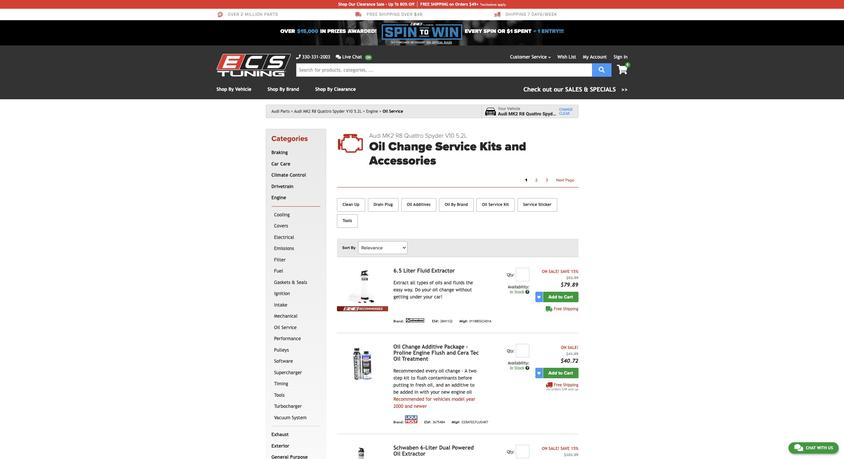 Task type: describe. For each thing, give the bounding box(es) containing it.
do
[[415, 288, 421, 293]]

sale
[[377, 2, 385, 7]]

ping
[[439, 2, 448, 7]]

ignition
[[274, 291, 290, 297]]

7
[[528, 12, 530, 17]]

recommended every oil change - a two step kit to flush contaminants before putting in fresh oil, and an additive to be added in with your new engine oil recommended for vehicles model year 2000 and newer
[[394, 369, 477, 410]]

sign
[[614, 54, 623, 60]]

million
[[245, 12, 263, 17]]

performance
[[274, 337, 301, 342]]

change inside oil change additive package - proline engine flush and cera tec oil treatment
[[402, 344, 421, 351]]

0 vertical spatial tools
[[343, 219, 352, 224]]

service sticker
[[523, 203, 552, 207]]

brand: for 6.5 liter fluid extractor
[[394, 320, 404, 324]]

5.2l for audi mk2 r8 quattro spyder v10 5.2l oil change service kits and accessories
[[456, 132, 467, 140]]

fuel
[[274, 269, 283, 274]]

question circle image
[[526, 291, 530, 295]]

prizes
[[327, 28, 346, 35]]

1 horizontal spatial up
[[388, 2, 394, 7]]

audi for audi mk2 r8 quattro spyder v10 5.2l
[[294, 109, 302, 114]]

engine
[[451, 390, 466, 395]]

shipping for free shipping
[[563, 307, 579, 312]]

0 horizontal spatial chat
[[353, 54, 362, 60]]

add to wish list image
[[538, 372, 541, 375]]

$49 inside free shipping on orders $49 and up
[[562, 388, 567, 392]]

es#3536554 - 025857sch01a - schwaben 6-liter dual powered oil extractor - extract all types of oils and fluids the easy way. do your oil change without getting under the car. works with air supply (pneumatic) or manually by hand via internal pump. - schwaben - audi bmw volkswagen mercedes benz mini porsche image
[[337, 446, 388, 460]]

free shipping
[[554, 307, 579, 312]]

free ship ping on orders $49+ *exclusions apply
[[420, 2, 506, 7]]

es#: for 6.5 liter fluid extractor
[[432, 320, 439, 324]]

shop our clearance sale - up to 80% off link
[[338, 1, 418, 7]]

cera
[[458, 350, 469, 357]]

free for free shipping over $49
[[367, 12, 378, 17]]

timing link
[[273, 379, 319, 390]]

add to cart for $79.89
[[549, 295, 573, 300]]

paginated product list navigation navigation
[[369, 176, 579, 185]]

parts
[[264, 12, 278, 17]]

engine for the topmost engine 'link'
[[366, 109, 378, 114]]

audi parts link
[[272, 109, 293, 114]]

- for package
[[466, 344, 468, 351]]

in for 15%
[[510, 290, 513, 295]]

engine inside oil change additive package - proline engine flush and cera tec oil treatment
[[413, 350, 430, 357]]

extract
[[394, 281, 409, 286]]

15% for on sale!                         save 15% $101.99
[[571, 447, 579, 452]]

your
[[498, 106, 506, 111]]

us
[[829, 446, 833, 451]]

add for $40.72
[[549, 371, 557, 377]]

mfg#: ceratecflushkt
[[452, 421, 488, 425]]

v10 inside 'your vehicle audi mk2 r8 quattro spyder v10 5.2l'
[[558, 111, 567, 117]]

turbocharger link
[[273, 402, 319, 413]]

1 vertical spatial oil
[[439, 369, 444, 374]]

parts
[[281, 109, 290, 114]]

account
[[590, 54, 607, 60]]

clearance for our
[[357, 2, 376, 7]]

climate control
[[272, 173, 306, 178]]

ceratecflushkt
[[462, 421, 488, 425]]

service inside "audi mk2 r8 quattro spyder v10 5.2l oil change service kits and accessories"
[[435, 140, 477, 154]]

engine for the bottom engine 'link'
[[272, 195, 286, 201]]

oil inside "link"
[[274, 325, 280, 331]]

filter
[[274, 257, 286, 263]]

question circle image
[[526, 367, 530, 371]]

contaminants
[[429, 376, 457, 381]]

easy
[[394, 288, 403, 293]]

0 vertical spatial $49
[[414, 12, 423, 17]]

brand: for oil change additive package - proline engine flush and cera tec oil treatment
[[394, 421, 404, 425]]

quattro for audi mk2 r8 quattro spyder v10 5.2l oil change service kits and accessories
[[404, 132, 424, 140]]

0 vertical spatial your
[[422, 288, 431, 293]]

shop by clearance link
[[315, 87, 356, 92]]

by for sort by
[[351, 246, 356, 251]]

stock for $40.72
[[515, 366, 524, 371]]

1 vertical spatial engine link
[[270, 193, 319, 204]]

emissions
[[274, 246, 294, 252]]

step
[[394, 376, 403, 381]]

quattro inside 'your vehicle audi mk2 r8 quattro spyder v10 5.2l'
[[526, 111, 542, 117]]

2003
[[321, 54, 330, 60]]

braking
[[272, 150, 288, 156]]

ignition link
[[273, 289, 319, 300]]

$49+
[[469, 2, 479, 7]]

ecs tuning image
[[217, 54, 291, 77]]

sort by
[[342, 246, 356, 251]]

add to cart for $40.72
[[549, 371, 573, 377]]

brand for shop by brand
[[286, 87, 299, 92]]

sale! inside on sale!                         save 15% $101.99
[[549, 447, 560, 452]]

mfg#: for 6.5 liter fluid extractor
[[460, 320, 468, 324]]

sales & specials
[[566, 86, 616, 93]]

0 vertical spatial change
[[560, 108, 573, 112]]

availability: for $79.89
[[508, 285, 530, 290]]

to down before
[[470, 383, 475, 388]]

0 horizontal spatial 2
[[241, 12, 244, 17]]

clear link
[[560, 112, 573, 116]]

mfg#: for oil change additive package - proline engine flush and cera tec oil treatment
[[452, 421, 461, 425]]

schwaben 6-liter dual powered oil extractor
[[394, 445, 474, 458]]

with inside recommended every oil change - a two step kit to flush contaminants before putting in fresh oil, and an additive to be added in with your new engine oil recommended for vehicles model year 2000 and newer
[[420, 390, 429, 395]]

ecs tuning 'spin to win' contest logo image
[[382, 23, 462, 40]]

all
[[410, 281, 416, 286]]

r8 for audi mk2 r8 quattro spyder v10 5.2l oil change service kits and accessories
[[396, 132, 403, 140]]

days/week
[[532, 12, 557, 17]]

0 vertical spatial 1
[[538, 28, 540, 35]]

audi inside 'your vehicle audi mk2 r8 quattro spyder v10 5.2l'
[[498, 111, 508, 117]]

1 vertical spatial tools link
[[273, 390, 319, 402]]

putting
[[394, 383, 409, 388]]

an
[[445, 383, 450, 388]]

on for $40.72
[[561, 346, 567, 351]]

free shipping over $49 link
[[355, 11, 423, 18]]

wish list link
[[558, 54, 577, 60]]

shipping 7 days/week link
[[494, 11, 557, 18]]

clean
[[343, 203, 353, 207]]

orders
[[552, 388, 561, 392]]

free for free shipping
[[554, 307, 562, 312]]

and inside "audi mk2 r8 quattro spyder v10 5.2l oil change service kits and accessories"
[[505, 140, 526, 154]]

fluids
[[453, 281, 465, 286]]

save for on sale!                         save 15% $101.99
[[561, 447, 570, 452]]

tools inside engine subcategories element
[[274, 393, 285, 398]]

quattro for audi mk2 r8 quattro spyder v10 5.2l
[[318, 109, 332, 114]]

vacuum
[[274, 416, 291, 421]]

oil service kit
[[482, 203, 509, 207]]

covers
[[274, 224, 288, 229]]

$93.99
[[567, 276, 579, 281]]

chat with us
[[806, 446, 833, 451]]

added
[[400, 390, 413, 395]]

3 qty: from the top
[[507, 450, 515, 455]]

wish
[[558, 54, 568, 60]]

our
[[349, 2, 356, 7]]

1 horizontal spatial in
[[410, 383, 414, 388]]

by for oil by brand
[[451, 203, 456, 207]]

qty: for 6.5 liter fluid extractor
[[507, 273, 515, 278]]

0 vertical spatial vehicle
[[235, 87, 252, 92]]

shipping
[[379, 12, 400, 17]]

add to wish list image
[[538, 296, 541, 299]]

0 vertical spatial oil service
[[383, 109, 403, 114]]

0 vertical spatial in
[[624, 54, 628, 60]]

see
[[427, 41, 431, 44]]

by for shop by brand
[[280, 87, 285, 92]]

0 vertical spatial extractor
[[432, 268, 455, 274]]

pulleys link
[[273, 345, 319, 356]]

& for gaskets
[[292, 280, 295, 285]]

a
[[465, 369, 468, 374]]

climate control link
[[270, 170, 319, 181]]

next page link
[[552, 176, 579, 185]]

with inside "link"
[[817, 446, 827, 451]]

330-331-2003
[[302, 54, 330, 60]]

page
[[566, 178, 575, 183]]

2 horizontal spatial in
[[415, 390, 419, 395]]

*exclusions apply link
[[480, 2, 506, 7]]

pulleys
[[274, 348, 289, 353]]

2 horizontal spatial oil
[[467, 390, 472, 395]]

0 horizontal spatial in
[[320, 28, 326, 35]]

on sale!                         save 15% $93.99 $79.89
[[542, 270, 579, 289]]

software
[[274, 359, 293, 365]]

and inside oil change additive package - proline engine flush and cera tec oil treatment
[[447, 350, 456, 357]]

to right kit
[[411, 376, 415, 381]]

system
[[292, 416, 307, 421]]

1 recommended from the top
[[394, 369, 424, 374]]

cart for $79.89
[[564, 295, 573, 300]]

category navigation element
[[266, 129, 326, 460]]

v10 for audi mk2 r8 quattro spyder v10 5.2l oil change service kits and accessories
[[445, 132, 455, 140]]

free shipping on orders $49 and up
[[547, 383, 579, 392]]

and inside free shipping on orders $49 and up
[[568, 388, 574, 392]]

newer
[[414, 404, 427, 410]]

supercharger
[[274, 370, 302, 376]]

liqui-moly - corporate logo image
[[405, 416, 418, 424]]

vehicle inside 'your vehicle audi mk2 r8 quattro spyder v10 5.2l'
[[507, 106, 520, 111]]

package
[[445, 344, 465, 351]]

dual
[[439, 445, 451, 452]]

for
[[426, 397, 432, 403]]

cooling link
[[273, 210, 319, 221]]

r8 inside 'your vehicle audi mk2 r8 quattro spyder v10 5.2l'
[[519, 111, 525, 117]]

shop by clearance
[[315, 87, 356, 92]]

next page
[[556, 178, 575, 183]]

oil inside 'link'
[[407, 203, 412, 207]]

to up free shipping
[[559, 295, 563, 300]]

shop for shop by clearance
[[315, 87, 326, 92]]

on sale!                         save 15% $101.99
[[542, 447, 579, 458]]

climate
[[272, 173, 288, 178]]

two
[[469, 369, 477, 374]]

2 inside paginated product list navigation navigation
[[536, 178, 538, 183]]



Task type: locate. For each thing, give the bounding box(es) containing it.
extractor inside schwaben 6-liter dual powered oil extractor
[[402, 451, 426, 458]]

brand: left schwaben - corporate logo
[[394, 320, 404, 324]]

over for over 2 million parts
[[228, 12, 240, 17]]

15%
[[571, 270, 579, 274], [571, 447, 579, 452]]

on inside on sale!                         save 15% $101.99
[[542, 447, 548, 452]]

with down fresh
[[420, 390, 429, 395]]

es#: for oil change additive package - proline engine flush and cera tec oil treatment
[[425, 421, 431, 425]]

1 horizontal spatial oil service
[[383, 109, 403, 114]]

0 horizontal spatial on
[[450, 2, 454, 7]]

change inside recommended every oil change - a two step kit to flush contaminants before putting in fresh oil, and an additive to be added in with your new engine oil recommended for vehicles model year 2000 and newer
[[446, 369, 461, 374]]

$49 right "over"
[[414, 12, 423, 17]]

- right sale
[[386, 2, 387, 7]]

audi mk2 r8 quattro spyder v10 5.2l
[[294, 109, 362, 114]]

mfg#: left 011885sch01a
[[460, 320, 468, 324]]

engine subcategories element
[[272, 207, 320, 427]]

add to cart button for $40.72
[[543, 368, 579, 379]]

without
[[456, 288, 472, 293]]

1 horizontal spatial mk2
[[383, 132, 394, 140]]

audi for audi parts
[[272, 109, 280, 114]]

1 vertical spatial your
[[424, 295, 433, 300]]

in left prizes
[[320, 28, 326, 35]]

0 vertical spatial engine
[[366, 109, 378, 114]]

15% up $101.99
[[571, 447, 579, 452]]

comments image left live at left top
[[336, 55, 341, 59]]

1 vertical spatial add to cart
[[549, 371, 573, 377]]

0 vertical spatial oil
[[433, 288, 438, 293]]

1 vertical spatial 15%
[[571, 447, 579, 452]]

comments image for chat
[[795, 444, 804, 452]]

up
[[388, 2, 394, 7], [354, 203, 360, 207]]

by up audi mk2 r8 quattro spyder v10 5.2l "link"
[[327, 87, 333, 92]]

cart for $40.72
[[564, 371, 573, 377]]

1 vertical spatial add
[[549, 371, 557, 377]]

free inside free shipping on orders $49 and up
[[554, 383, 562, 388]]

change inside "audi mk2 r8 quattro spyder v10 5.2l oil change service kits and accessories"
[[389, 140, 432, 154]]

oil inside schwaben 6-liter dual powered oil extractor
[[394, 451, 401, 458]]

free
[[367, 12, 378, 17], [554, 307, 562, 312], [554, 383, 562, 388]]

your down types
[[422, 288, 431, 293]]

tools link down clean
[[337, 215, 358, 228]]

free shipping over $49
[[367, 12, 423, 17]]

by down the 'ecs tuning' image
[[229, 87, 234, 92]]

mk2 inside 'your vehicle audi mk2 r8 quattro spyder v10 5.2l'
[[509, 111, 518, 117]]

2 brand: from the top
[[394, 421, 404, 425]]

1 vertical spatial mfg#:
[[452, 421, 461, 425]]

1 horizontal spatial quattro
[[404, 132, 424, 140]]

emissions link
[[273, 243, 319, 255]]

spyder for audi mk2 r8 quattro spyder v10 5.2l
[[333, 109, 345, 114]]

shipping down $79.89
[[563, 307, 579, 312]]

clearance up audi mk2 r8 quattro spyder v10 5.2l "link"
[[334, 87, 356, 92]]

exterior link
[[270, 441, 319, 453]]

$15,000
[[297, 28, 318, 35]]

2 horizontal spatial r8
[[519, 111, 525, 117]]

& right sales
[[584, 86, 589, 93]]

in stock for $79.89
[[510, 290, 526, 295]]

2 availability: from the top
[[508, 361, 530, 366]]

over left $15,000
[[280, 28, 295, 35]]

1 15% from the top
[[571, 270, 579, 274]]

mfg#:
[[460, 320, 468, 324], [452, 421, 461, 425]]

comments image left chat with us
[[795, 444, 804, 452]]

shipping left 7
[[506, 12, 527, 17]]

search image
[[599, 67, 605, 73]]

powered
[[452, 445, 474, 452]]

by for shop by clearance
[[327, 87, 333, 92]]

0 vertical spatial &
[[584, 86, 589, 93]]

0 horizontal spatial es#:
[[425, 421, 431, 425]]

cart down $40.72
[[564, 371, 573, 377]]

by up audi parts 'link'
[[280, 87, 285, 92]]

oil inside "audi mk2 r8 quattro spyder v10 5.2l oil change service kits and accessories"
[[369, 140, 385, 154]]

in left fresh
[[410, 383, 414, 388]]

over
[[228, 12, 240, 17], [280, 28, 295, 35]]

comments image
[[336, 55, 341, 59], [795, 444, 804, 452]]

quattro up 'accessories'
[[404, 132, 424, 140]]

sales
[[566, 86, 582, 93]]

up right clean
[[354, 203, 360, 207]]

15% up $93.99
[[571, 270, 579, 274]]

and down contaminants
[[436, 383, 444, 388]]

exhaust
[[272, 433, 289, 438]]

2 vertical spatial free
[[554, 383, 562, 388]]

braking link
[[270, 147, 319, 159]]

on left orders
[[547, 388, 551, 392]]

5.2l inside 'your vehicle audi mk2 r8 quattro spyder v10 5.2l'
[[568, 111, 577, 117]]

in right the sign
[[624, 54, 628, 60]]

1 vertical spatial -
[[466, 344, 468, 351]]

shop
[[338, 2, 347, 7], [217, 87, 227, 92], [268, 87, 278, 92], [315, 87, 326, 92]]

fuel link
[[273, 266, 319, 277]]

change up contaminants
[[446, 369, 461, 374]]

shop by brand
[[268, 87, 299, 92]]

1 inside paginated product list navigation navigation
[[526, 178, 527, 183]]

shop for shop by vehicle
[[217, 87, 227, 92]]

new
[[441, 390, 450, 395]]

quattro down shop by clearance link
[[318, 109, 332, 114]]

oil by brand link
[[439, 199, 474, 212]]

gaskets
[[274, 280, 291, 285]]

0 horizontal spatial with
[[420, 390, 429, 395]]

0 vertical spatial cart
[[564, 295, 573, 300]]

and right kits
[[505, 140, 526, 154]]

0 horizontal spatial v10
[[346, 109, 353, 114]]

under
[[410, 295, 422, 300]]

- for change
[[462, 369, 464, 374]]

- left the tec
[[466, 344, 468, 351]]

comments image inside the chat with us "link"
[[795, 444, 804, 452]]

save up $93.99
[[561, 270, 570, 274]]

quattro inside "audi mk2 r8 quattro spyder v10 5.2l oil change service kits and accessories"
[[404, 132, 424, 140]]

car care
[[272, 161, 291, 167]]

save for on sale!                         save 15% $93.99 $79.89
[[561, 270, 570, 274]]

up left to
[[388, 2, 394, 7]]

change clear
[[560, 108, 573, 116]]

oil inside extract all types of oils and fluids the easy way. do your oil change without getting under your car!
[[433, 288, 438, 293]]

0 horizontal spatial liter
[[404, 268, 416, 274]]

1 qty: from the top
[[507, 273, 515, 278]]

1 vertical spatial recommended
[[394, 397, 424, 403]]

$49 right orders
[[562, 388, 567, 392]]

es#: left the 2841122
[[432, 320, 439, 324]]

oil additives
[[407, 203, 431, 207]]

1 vertical spatial vehicle
[[507, 106, 520, 111]]

on
[[450, 2, 454, 7], [547, 388, 551, 392]]

0 horizontal spatial oil
[[433, 288, 438, 293]]

availability: up question circle image
[[508, 285, 530, 290]]

stock left question circle icon
[[515, 366, 524, 371]]

1 in stock from the top
[[510, 290, 526, 295]]

0 vertical spatial 2
[[241, 12, 244, 17]]

1 vertical spatial in
[[510, 290, 513, 295]]

1 stock from the top
[[515, 290, 524, 295]]

es#3675484 - ceratecflushkt - oil change additive package - proline engine flush and cera tec oil treatment - recommended every oil change - a two step kit to flush contaminants before putting in fresh oil, and an additive to be added in with your new engine oil - liqui-moly - audi bmw volkswagen mercedes benz mini porsche image
[[337, 345, 388, 383]]

spyder inside 'your vehicle audi mk2 r8 quattro spyder v10 5.2l'
[[543, 111, 557, 117]]

0 vertical spatial shipping
[[506, 12, 527, 17]]

clearance for by
[[334, 87, 356, 92]]

0 vertical spatial change
[[439, 288, 454, 293]]

add to cart button up free shipping
[[543, 292, 579, 303]]

0 horizontal spatial spyder
[[333, 109, 345, 114]]

6.5
[[394, 268, 402, 274]]

qty:
[[507, 273, 515, 278], [507, 349, 515, 354], [507, 450, 515, 455]]

on inside the on sale! $41.99 $40.72
[[561, 346, 567, 351]]

2 vertical spatial engine
[[413, 350, 430, 357]]

engine
[[366, 109, 378, 114], [272, 195, 286, 201], [413, 350, 430, 357]]

5.2l
[[354, 109, 362, 114], [568, 111, 577, 117], [456, 132, 467, 140]]

brand down paginated product list navigation navigation
[[457, 203, 468, 207]]

save inside on sale!                         save 15% $101.99
[[561, 447, 570, 452]]

2 vertical spatial in
[[510, 366, 513, 371]]

mk2 inside "audi mk2 r8 quattro spyder v10 5.2l oil change service kits and accessories"
[[383, 132, 394, 140]]

brand: left liqui-moly - corporate logo
[[394, 421, 404, 425]]

1 horizontal spatial engine
[[366, 109, 378, 114]]

over
[[401, 12, 413, 17]]

1
[[538, 28, 540, 35], [526, 178, 527, 183]]

2 add to cart button from the top
[[543, 368, 579, 379]]

shipping right orders
[[563, 383, 579, 388]]

oil up contaminants
[[439, 369, 444, 374]]

2 vertical spatial shipping
[[563, 383, 579, 388]]

tools down timing
[[274, 393, 285, 398]]

& left seals
[[292, 280, 295, 285]]

2 horizontal spatial 5.2l
[[568, 111, 577, 117]]

to up free shipping on orders $49 and up
[[559, 371, 563, 377]]

live chat
[[342, 54, 362, 60]]

1 horizontal spatial liter
[[426, 445, 438, 452]]

sale! inside the on sale!                         save 15% $93.99 $79.89
[[549, 270, 560, 274]]

1 left 2 link
[[526, 178, 527, 183]]

15% inside the on sale!                         save 15% $93.99 $79.89
[[571, 270, 579, 274]]

0 horizontal spatial over
[[228, 12, 240, 17]]

recommended up kit
[[394, 369, 424, 374]]

1 vertical spatial over
[[280, 28, 295, 35]]

mk2 for audi mk2 r8 quattro spyder v10 5.2l
[[303, 109, 311, 114]]

oil service kit link
[[477, 199, 515, 212]]

0 vertical spatial with
[[420, 390, 429, 395]]

1 vertical spatial up
[[354, 203, 360, 207]]

Search text field
[[296, 63, 592, 77]]

1 vertical spatial clearance
[[334, 87, 356, 92]]

shop by brand link
[[268, 87, 299, 92]]

qty: for oil change additive package - proline engine flush and cera tec oil treatment
[[507, 349, 515, 354]]

0 vertical spatial -
[[386, 2, 387, 7]]

330-
[[302, 54, 311, 60]]

15% inside on sale!                         save 15% $101.99
[[571, 447, 579, 452]]

2 cart from the top
[[564, 371, 573, 377]]

1 vertical spatial on
[[561, 346, 567, 351]]

15% for on sale!                         save 15% $93.99 $79.89
[[571, 270, 579, 274]]

1 vertical spatial in
[[410, 383, 414, 388]]

engine inside 'link'
[[272, 195, 286, 201]]

2 right 1 link
[[536, 178, 538, 183]]

0 vertical spatial on
[[450, 2, 454, 7]]

add to cart up free shipping
[[549, 295, 573, 300]]

drivetrain
[[272, 184, 294, 189]]

None number field
[[516, 268, 530, 282], [516, 345, 530, 358], [516, 446, 530, 459], [516, 268, 530, 282], [516, 345, 530, 358], [516, 446, 530, 459]]

next
[[556, 178, 565, 183]]

kit
[[404, 376, 410, 381]]

1 horizontal spatial vehicle
[[507, 106, 520, 111]]

in left question circle image
[[510, 290, 513, 295]]

2 recommended from the top
[[394, 397, 424, 403]]

shop for shop our clearance sale - up to 80% off
[[338, 2, 347, 7]]

audi for audi mk2 r8 quattro spyder v10 5.2l oil change service kits and accessories
[[369, 132, 381, 140]]

r8 for audi mk2 r8 quattro spyder v10 5.2l
[[312, 109, 316, 114]]

oil
[[383, 109, 388, 114], [369, 140, 385, 154], [407, 203, 412, 207], [445, 203, 450, 207], [482, 203, 488, 207], [274, 325, 280, 331], [394, 344, 401, 351], [394, 356, 401, 363], [394, 451, 401, 458]]

chat right live at left top
[[353, 54, 362, 60]]

engine link
[[366, 109, 382, 114], [270, 193, 319, 204]]

extractor
[[432, 268, 455, 274], [402, 451, 426, 458]]

intake link
[[273, 300, 319, 311]]

accessories
[[369, 154, 436, 168]]

oil up car!
[[433, 288, 438, 293]]

stock left question circle image
[[515, 290, 524, 295]]

0 vertical spatial qty:
[[507, 273, 515, 278]]

oil,
[[428, 383, 435, 388]]

sale!
[[549, 270, 560, 274], [568, 346, 579, 351], [549, 447, 560, 452]]

liter right the 6.5
[[404, 268, 416, 274]]

oils
[[435, 281, 443, 286]]

schwaben - corporate logo image
[[405, 319, 426, 323]]

1 horizontal spatial 5.2l
[[456, 132, 467, 140]]

comments image for live
[[336, 55, 341, 59]]

cart down $79.89
[[564, 295, 573, 300]]

kits
[[480, 140, 502, 154]]

1 horizontal spatial with
[[817, 446, 827, 451]]

to
[[395, 2, 399, 7]]

brand
[[286, 87, 299, 92], [457, 203, 468, 207]]

in down fresh
[[415, 390, 419, 395]]

in left question circle icon
[[510, 366, 513, 371]]

add right add to wish list icon
[[549, 295, 557, 300]]

clearance inside "link"
[[357, 2, 376, 7]]

customer service
[[510, 54, 547, 60]]

1 horizontal spatial tools link
[[337, 215, 358, 228]]

sticker
[[539, 203, 552, 207]]

drain plug link
[[368, 199, 399, 212]]

mfg#: right 3675484
[[452, 421, 461, 425]]

oil service inside oil service "link"
[[274, 325, 297, 331]]

availability: up question circle icon
[[508, 361, 530, 366]]

0 horizontal spatial tools link
[[273, 390, 319, 402]]

chat left us
[[806, 446, 816, 451]]

your inside recommended every oil change - a two step kit to flush contaminants before putting in fresh oil, and an additive to be added in with your new engine oil recommended for vehicles model year 2000 and newer
[[431, 390, 440, 395]]

clearance right the our
[[357, 2, 376, 7]]

ecs tuning recommends this product. image
[[337, 307, 388, 312]]

no
[[392, 41, 396, 44]]

oil up year
[[467, 390, 472, 395]]

1 vertical spatial 1
[[526, 178, 527, 183]]

v10 inside "audi mk2 r8 quattro spyder v10 5.2l oil change service kits and accessories"
[[445, 132, 455, 140]]

2 qty: from the top
[[507, 349, 515, 354]]

2 horizontal spatial quattro
[[526, 111, 542, 117]]

0 horizontal spatial up
[[354, 203, 360, 207]]

in stock for $40.72
[[510, 366, 526, 371]]

and right "oils"
[[444, 281, 452, 286]]

*exclusions
[[480, 3, 497, 6]]

liter left dual at right bottom
[[426, 445, 438, 452]]

vacuum system link
[[273, 413, 319, 424]]

1 horizontal spatial $49
[[562, 388, 567, 392]]

0 horizontal spatial mk2
[[303, 109, 311, 114]]

comments image inside live chat link
[[336, 55, 341, 59]]

your down oil,
[[431, 390, 440, 395]]

save up $101.99
[[561, 447, 570, 452]]

2 add to cart from the top
[[549, 371, 573, 377]]

sale! for $40.72
[[568, 346, 579, 351]]

oil change additive package - proline engine flush and cera tec oil treatment
[[394, 344, 479, 363]]

es#: 3675484
[[425, 421, 445, 425]]

free down shop our clearance sale - up to 80% off
[[367, 12, 378, 17]]

turbocharger
[[274, 404, 302, 410]]

necessary.
[[411, 41, 426, 44]]

car care link
[[270, 159, 319, 170]]

1 horizontal spatial v10
[[445, 132, 455, 140]]

shipping inside free shipping on orders $49 and up
[[563, 383, 579, 388]]

1 vertical spatial availability:
[[508, 361, 530, 366]]

1 horizontal spatial -
[[462, 369, 464, 374]]

on for $79.89
[[542, 270, 548, 274]]

1 link
[[521, 176, 532, 185]]

brand up parts
[[286, 87, 299, 92]]

add to cart up free shipping on orders $49 and up
[[549, 371, 573, 377]]

2 horizontal spatial spyder
[[543, 111, 557, 117]]

on inside the on sale!                         save 15% $93.99 $79.89
[[542, 270, 548, 274]]

2 vertical spatial change
[[402, 344, 421, 351]]

es#2841122 - 011885sch01a - 6.5 liter fluid extractor - extract all types of oils and fluids the easy way. do your oil change without getting under your car! - schwaben - audi bmw volkswagen mercedes benz mini porsche image
[[337, 268, 388, 307]]

to
[[559, 295, 563, 300], [559, 371, 563, 377], [411, 376, 415, 381], [470, 383, 475, 388]]

vehicle down the 'ecs tuning' image
[[235, 87, 252, 92]]

0 horizontal spatial -
[[386, 2, 387, 7]]

and left 'up'
[[568, 388, 574, 392]]

by right additives
[[451, 203, 456, 207]]

shop by vehicle
[[217, 87, 252, 92]]

0 horizontal spatial quattro
[[318, 109, 332, 114]]

0 horizontal spatial engine link
[[270, 193, 319, 204]]

be
[[394, 390, 399, 395]]

rules
[[444, 41, 452, 44]]

extractor up "oils"
[[432, 268, 455, 274]]

with left us
[[817, 446, 827, 451]]

oil additives link
[[401, 199, 437, 212]]

1 vertical spatial cart
[[564, 371, 573, 377]]

r8 inside "audi mk2 r8 quattro spyder v10 5.2l oil change service kits and accessories"
[[396, 132, 403, 140]]

your vehicle audi mk2 r8 quattro spyder v10 5.2l
[[498, 106, 577, 117]]

shipping for free shipping on orders $49 and up
[[563, 383, 579, 388]]

3 link
[[542, 176, 552, 185]]

es#: left 3675484
[[425, 421, 431, 425]]

brand for oil by brand
[[457, 203, 468, 207]]

and right the 2000
[[405, 404, 413, 410]]

2 save from the top
[[561, 447, 570, 452]]

1 cart from the top
[[564, 295, 573, 300]]

shop inside "link"
[[338, 2, 347, 7]]

service inside "popup button"
[[532, 54, 547, 60]]

extractor left dual at right bottom
[[402, 451, 426, 458]]

1 add to cart button from the top
[[543, 292, 579, 303]]

availability: for $40.72
[[508, 361, 530, 366]]

on inside free shipping on orders $49 and up
[[547, 388, 551, 392]]

vehicle right your
[[507, 106, 520, 111]]

tools link up turbocharger
[[273, 390, 319, 402]]

2 stock from the top
[[515, 366, 524, 371]]

spyder for audi mk2 r8 quattro spyder v10 5.2l oil change service kits and accessories
[[425, 132, 444, 140]]

by for shop by vehicle
[[229, 87, 234, 92]]

5.2l for audi mk2 r8 quattro spyder v10 5.2l
[[354, 109, 362, 114]]

phone image
[[296, 55, 301, 59]]

0 vertical spatial recommended
[[394, 369, 424, 374]]

0 vertical spatial brand:
[[394, 320, 404, 324]]

1 vertical spatial es#:
[[425, 421, 431, 425]]

service inside "link"
[[282, 325, 297, 331]]

specials
[[590, 86, 616, 93]]

1 vertical spatial save
[[561, 447, 570, 452]]

in stock
[[510, 290, 526, 295], [510, 366, 526, 371]]

shop our clearance sale - up to 80% off
[[338, 2, 415, 7]]

over for over $15,000 in prizes
[[280, 28, 295, 35]]

recommended down added
[[394, 397, 424, 403]]

1 vertical spatial change
[[389, 140, 432, 154]]

clear
[[560, 112, 570, 116]]

chat inside "link"
[[806, 446, 816, 451]]

- inside "link"
[[386, 2, 387, 7]]

1 horizontal spatial oil
[[439, 369, 444, 374]]

2 left million at top
[[241, 12, 244, 17]]

exterior
[[272, 444, 290, 449]]

see official rules link
[[427, 41, 452, 45]]

2 15% from the top
[[571, 447, 579, 452]]

add right add to wish list image
[[549, 371, 557, 377]]

car!
[[434, 295, 443, 300]]

free down $79.89
[[554, 307, 562, 312]]

1 horizontal spatial clearance
[[357, 2, 376, 7]]

audi parts
[[272, 109, 290, 114]]

.
[[452, 41, 453, 44]]

spyder inside "audi mk2 r8 quattro spyder v10 5.2l oil change service kits and accessories"
[[425, 132, 444, 140]]

and left cera
[[447, 350, 456, 357]]

2 horizontal spatial v10
[[558, 111, 567, 117]]

2 link
[[532, 176, 542, 185]]

2 horizontal spatial -
[[466, 344, 468, 351]]

your left car!
[[424, 295, 433, 300]]

2 vertical spatial in
[[415, 390, 419, 395]]

$101.99
[[564, 453, 579, 458]]

software link
[[273, 356, 319, 368]]

list
[[569, 54, 577, 60]]

on right ping
[[450, 2, 454, 7]]

0 horizontal spatial r8
[[312, 109, 316, 114]]

1 vertical spatial $49
[[562, 388, 567, 392]]

shop for shop by brand
[[268, 87, 278, 92]]

1 vertical spatial tools
[[274, 393, 285, 398]]

over left million at top
[[228, 12, 240, 17]]

sales & specials link
[[524, 85, 628, 94]]

stock for $79.89
[[515, 290, 524, 295]]

- inside oil change additive package - proline engine flush and cera tec oil treatment
[[466, 344, 468, 351]]

& for sales
[[584, 86, 589, 93]]

1 availability: from the top
[[508, 285, 530, 290]]

sale! for $79.89
[[549, 270, 560, 274]]

free left 'up'
[[554, 383, 562, 388]]

audi inside "audi mk2 r8 quattro spyder v10 5.2l oil change service kits and accessories"
[[369, 132, 381, 140]]

0 vertical spatial 15%
[[571, 270, 579, 274]]

sort
[[342, 246, 350, 251]]

0 vertical spatial sale!
[[549, 270, 560, 274]]

sale! inside the on sale! $41.99 $40.72
[[568, 346, 579, 351]]

0 horizontal spatial tools
[[274, 393, 285, 398]]

add to cart button for $79.89
[[543, 292, 579, 303]]

- left "a"
[[462, 369, 464, 374]]

1 vertical spatial stock
[[515, 366, 524, 371]]

and inside extract all types of oils and fluids the easy way. do your oil change without getting under your car!
[[444, 281, 452, 286]]

2 vertical spatial -
[[462, 369, 464, 374]]

quattro left clear at the right top of the page
[[526, 111, 542, 117]]

tools down clean
[[343, 219, 352, 224]]

save inside the on sale!                         save 15% $93.99 $79.89
[[561, 270, 570, 274]]

change inside extract all types of oils and fluids the easy way. do your oil change without getting under your car!
[[439, 288, 454, 293]]

1 save from the top
[[561, 270, 570, 274]]

0 vertical spatial add
[[549, 295, 557, 300]]

2 add from the top
[[549, 371, 557, 377]]

1 add from the top
[[549, 295, 557, 300]]

1 horizontal spatial tools
[[343, 219, 352, 224]]

0 vertical spatial comments image
[[336, 55, 341, 59]]

shopping cart image
[[617, 65, 628, 75]]

- inside recommended every oil change - a two step kit to flush contaminants before putting in fresh oil, and an additive to be added in with your new engine oil recommended for vehicles model year 2000 and newer
[[462, 369, 464, 374]]

0 vertical spatial up
[[388, 2, 394, 7]]

1 horizontal spatial r8
[[396, 132, 403, 140]]

2 in stock from the top
[[510, 366, 526, 371]]

- for sale
[[386, 2, 387, 7]]

1 vertical spatial on
[[547, 388, 551, 392]]

0 vertical spatial clearance
[[357, 2, 376, 7]]

in for $40.72
[[510, 366, 513, 371]]

v10 for audi mk2 r8 quattro spyder v10 5.2l
[[346, 109, 353, 114]]

mk2 for audi mk2 r8 quattro spyder v10 5.2l oil change service kits and accessories
[[383, 132, 394, 140]]

0 vertical spatial tools link
[[337, 215, 358, 228]]

add to cart button up free shipping on orders $49 and up
[[543, 368, 579, 379]]

1 brand: from the top
[[394, 320, 404, 324]]

1 horizontal spatial spyder
[[425, 132, 444, 140]]

by right the sort
[[351, 246, 356, 251]]

5.2l inside "audi mk2 r8 quattro spyder v10 5.2l oil change service kits and accessories"
[[456, 132, 467, 140]]

liter inside schwaben 6-liter dual powered oil extractor
[[426, 445, 438, 452]]

1 right =
[[538, 28, 540, 35]]

& inside engine subcategories element
[[292, 280, 295, 285]]

change down "oils"
[[439, 288, 454, 293]]

1 add to cart from the top
[[549, 295, 573, 300]]

0 vertical spatial engine link
[[366, 109, 382, 114]]

flush
[[432, 350, 445, 357]]

add for $79.89
[[549, 295, 557, 300]]



Task type: vqa. For each thing, say whether or not it's contained in the screenshot.
right the 5.2L
yes



